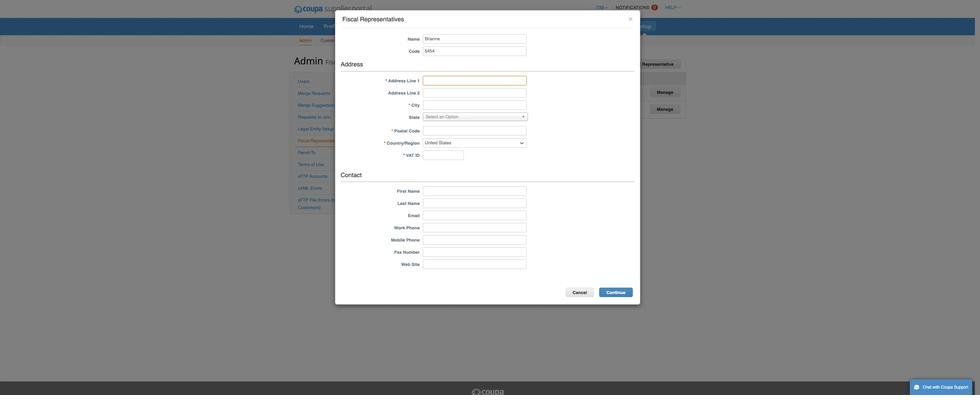 Task type: describe. For each thing, give the bounding box(es) containing it.
select an option link
[[423, 113, 528, 121]]

sftp for sftp file errors (to customers)
[[298, 198, 309, 203]]

address for address
[[341, 61, 363, 68]]

web
[[402, 263, 411, 268]]

terms of use
[[298, 162, 324, 167]]

accounts
[[310, 174, 328, 179]]

2 manage link from the top
[[650, 104, 681, 114]]

legal entity setup link
[[298, 127, 334, 132]]

1 vertical spatial id
[[416, 153, 420, 158]]

remit-to
[[298, 150, 316, 155]]

profile
[[324, 23, 340, 30]]

site
[[412, 263, 420, 268]]

Last Name text field
[[423, 199, 527, 209]]

fiscal right add
[[629, 62, 641, 67]]

Name text field
[[423, 34, 527, 44]]

admin fiscal representatives
[[294, 54, 389, 67]]

states for 2nd manage link from the bottom of the page
[[420, 88, 432, 93]]

setup link
[[634, 21, 656, 31]]

continue
[[607, 291, 626, 296]]

to
[[311, 150, 316, 155]]

home link
[[295, 21, 318, 31]]

* postal code
[[392, 129, 420, 134]]

* address line 1
[[386, 78, 420, 83]]

0 vertical spatial country/region
[[406, 76, 439, 81]]

1 vertical spatial setup
[[341, 38, 353, 43]]

add-ons link
[[604, 21, 632, 31]]

states for 1st manage link from the bottom
[[420, 105, 432, 110]]

service/time sheets link
[[372, 21, 428, 31]]

cancel button
[[566, 288, 595, 298]]

1 vertical spatial requests
[[298, 115, 317, 120]]

* for * city
[[409, 103, 411, 108]]

sheets
[[408, 23, 424, 30]]

2
[[418, 90, 420, 96]]

1 tax from the left
[[473, 76, 480, 81]]

requests to join
[[298, 115, 331, 120]]

mobile phone
[[391, 238, 420, 243]]

business performance link
[[510, 21, 572, 31]]

associated tax registrations
[[509, 76, 571, 81]]

2 line from the top
[[407, 90, 416, 96]]

state
[[409, 115, 420, 120]]

fiscal right the profile
[[343, 16, 359, 23]]

23432
[[473, 88, 485, 93]]

manage for 2nd manage link from the bottom of the page
[[658, 90, 674, 95]]

merge requests link
[[298, 91, 331, 96]]

service/time sheets
[[376, 23, 424, 30]]

with
[[933, 386, 941, 390]]

address for address line 2
[[388, 90, 406, 96]]

users
[[298, 79, 310, 84]]

cxml
[[298, 186, 309, 191]]

1 vertical spatial address
[[388, 78, 406, 83]]

Code text field
[[423, 46, 527, 56]]

join
[[323, 115, 331, 120]]

mobile
[[391, 238, 405, 243]]

* city
[[409, 103, 420, 108]]

fiscal inside admin fiscal representatives
[[326, 58, 341, 66]]

service/time
[[376, 23, 407, 30]]

manage for 1st manage link from the bottom
[[658, 107, 674, 112]]

merge for merge requests
[[298, 91, 311, 96]]

file
[[310, 198, 317, 203]]

work phone
[[394, 226, 420, 231]]

phone for mobile phone
[[407, 238, 420, 243]]

* for * vat id
[[404, 153, 405, 158]]

suggestions
[[312, 103, 336, 108]]

sftp file errors (to customers)
[[298, 198, 337, 210]]

sftp file errors (to customers) link
[[298, 198, 337, 210]]

name for first name
[[408, 189, 420, 194]]

cxml errors link
[[298, 186, 323, 191]]

tax id
[[473, 76, 486, 81]]

admin for admin fiscal representatives
[[294, 54, 323, 67]]

First Name text field
[[423, 187, 527, 196]]

ons
[[619, 23, 628, 30]]

terms of use link
[[298, 162, 324, 167]]

Address Line 2 text field
[[423, 88, 527, 98]]

united states for 1st manage link from the bottom
[[406, 105, 432, 110]]

business
[[514, 23, 535, 30]]

1 horizontal spatial coupa supplier portal image
[[471, 389, 505, 396]]

chat
[[924, 386, 932, 390]]

invoices link
[[450, 21, 478, 31]]

admin for admin
[[300, 38, 312, 43]]

representative
[[643, 62, 674, 67]]

work
[[394, 226, 405, 231]]

customer setup link
[[321, 37, 353, 45]]

0 vertical spatial id
[[482, 76, 486, 81]]

Fax Number text field
[[423, 248, 527, 257]]

address line 2
[[388, 90, 420, 96]]

an
[[440, 114, 445, 119]]

legal
[[298, 127, 309, 132]]

asn link
[[430, 21, 449, 31]]

support
[[955, 386, 969, 390]]

0 vertical spatial coupa supplier portal image
[[289, 1, 377, 18]]

profile link
[[320, 21, 344, 31]]

use
[[316, 162, 324, 167]]

orders link
[[345, 21, 371, 31]]

registrations
[[543, 76, 571, 81]]

2 code from the top
[[409, 129, 420, 134]]

add fiscal representative link
[[612, 59, 681, 69]]

chat with coupa support
[[924, 386, 969, 390]]

number
[[403, 250, 420, 255]]

fiscal representatives link
[[298, 138, 343, 144]]

Mobile Phone text field
[[423, 236, 527, 245]]

postal
[[395, 129, 408, 134]]

merge requests
[[298, 91, 331, 96]]



Task type: locate. For each thing, give the bounding box(es) containing it.
representatives inside admin fiscal representatives
[[343, 58, 389, 66]]

line left 1
[[407, 78, 416, 83]]

(to
[[331, 198, 337, 203]]

admin down admin link
[[294, 54, 323, 67]]

* for * country/region
[[384, 141, 386, 146]]

united for 1st manage link from the bottom
[[406, 105, 418, 110]]

merge suggestions link
[[298, 103, 336, 108]]

fiscal representatives
[[343, 16, 404, 23], [298, 138, 343, 144]]

manage link
[[650, 87, 681, 97], [650, 104, 681, 114]]

2 states from the top
[[420, 105, 432, 110]]

1 vertical spatial fiscal representatives
[[298, 138, 343, 144]]

setup down join
[[322, 127, 334, 132]]

customer setup
[[321, 38, 353, 43]]

id
[[482, 76, 486, 81], [416, 153, 420, 158]]

2 manage from the top
[[658, 107, 674, 112]]

coupa supplier portal image
[[289, 1, 377, 18], [471, 389, 505, 396]]

first name
[[397, 189, 420, 194]]

code down sheets
[[409, 49, 420, 54]]

0 vertical spatial manage
[[658, 90, 674, 95]]

*
[[386, 78, 387, 83], [409, 103, 411, 108], [392, 129, 394, 134], [384, 141, 386, 146], [404, 153, 405, 158]]

email
[[408, 214, 420, 219]]

0 vertical spatial fiscal representatives
[[343, 16, 404, 23]]

phone up number
[[407, 238, 420, 243]]

1 merge from the top
[[298, 91, 311, 96]]

1 states from the top
[[420, 88, 432, 93]]

1 vertical spatial united
[[406, 105, 418, 110]]

country/region down the postal
[[387, 141, 420, 146]]

name right first
[[408, 189, 420, 194]]

1 horizontal spatial id
[[482, 76, 486, 81]]

cancel
[[573, 291, 588, 296]]

sftp up cxml
[[298, 174, 309, 179]]

customer
[[321, 38, 340, 43]]

united up state
[[406, 105, 418, 110]]

sourcing link
[[573, 21, 603, 31]]

united states for 2nd manage link from the bottom of the page
[[406, 88, 432, 93]]

web site
[[402, 263, 420, 268]]

name for last name
[[408, 201, 420, 207]]

0 vertical spatial line
[[407, 78, 416, 83]]

united down 1
[[406, 88, 418, 93]]

id up 23432
[[482, 76, 486, 81]]

1 united from the top
[[406, 88, 418, 93]]

name right the last
[[408, 201, 420, 207]]

1 vertical spatial merge
[[298, 103, 311, 108]]

entity
[[310, 127, 321, 132]]

sftp inside sftp file errors (to customers)
[[298, 198, 309, 203]]

admin
[[300, 38, 312, 43], [294, 54, 323, 67]]

requests
[[312, 91, 331, 96], [298, 115, 317, 120]]

business performance
[[514, 23, 567, 30]]

united states up state
[[406, 105, 432, 110]]

sourcing
[[577, 23, 598, 30]]

1 sftp from the top
[[298, 174, 309, 179]]

0 vertical spatial errors
[[311, 186, 323, 191]]

legal entity setup
[[298, 127, 334, 132]]

1 vertical spatial sftp
[[298, 198, 309, 203]]

0 vertical spatial states
[[420, 88, 432, 93]]

associated
[[509, 76, 533, 81]]

sftp
[[298, 174, 309, 179], [298, 198, 309, 203]]

tax up 23432
[[473, 76, 480, 81]]

0 horizontal spatial tax
[[473, 76, 480, 81]]

1 vertical spatial representatives
[[343, 58, 389, 66]]

None text field
[[423, 76, 527, 85], [423, 126, 527, 136], [423, 76, 527, 85], [423, 126, 527, 136]]

catalogs
[[484, 23, 504, 30]]

performance
[[536, 23, 567, 30]]

name
[[408, 37, 420, 42], [408, 189, 420, 194], [408, 201, 420, 207]]

add
[[619, 62, 628, 67]]

phone
[[407, 226, 420, 231], [407, 238, 420, 243]]

Work Phone text field
[[423, 223, 527, 233]]

0 vertical spatial address
[[341, 61, 363, 68]]

address up address line 2 at the top of the page
[[388, 78, 406, 83]]

country/region
[[406, 76, 439, 81], [387, 141, 420, 146]]

0 vertical spatial code
[[409, 49, 420, 54]]

states up select
[[420, 105, 432, 110]]

0 vertical spatial phone
[[407, 226, 420, 231]]

1 vertical spatial phone
[[407, 238, 420, 243]]

add-ons
[[608, 23, 628, 30]]

id right vat
[[416, 153, 420, 158]]

1 vertical spatial coupa supplier portal image
[[471, 389, 505, 396]]

address down * address line 1
[[388, 90, 406, 96]]

continue button
[[600, 288, 633, 298]]

0 vertical spatial name
[[408, 37, 420, 42]]

united for 2nd manage link from the bottom of the page
[[406, 88, 418, 93]]

2 vertical spatial address
[[388, 90, 406, 96]]

0 horizontal spatial id
[[416, 153, 420, 158]]

setup right "×" button
[[638, 23, 652, 30]]

1 vertical spatial name
[[408, 189, 420, 194]]

setup right "customer"
[[341, 38, 353, 43]]

city
[[412, 103, 420, 108]]

sftp for sftp accounts
[[298, 174, 309, 179]]

representatives
[[360, 16, 404, 23], [343, 58, 389, 66], [311, 138, 343, 144]]

Web Site text field
[[423, 260, 527, 270]]

2 tax from the left
[[534, 76, 541, 81]]

sftp up customers)
[[298, 198, 309, 203]]

0 vertical spatial united
[[406, 88, 418, 93]]

contact
[[341, 172, 362, 179]]

fax
[[395, 250, 402, 255]]

select an option
[[426, 114, 459, 119]]

united states down 1
[[406, 88, 432, 93]]

1 vertical spatial manage
[[658, 107, 674, 112]]

manage
[[658, 90, 674, 95], [658, 107, 674, 112]]

2 united states from the top
[[406, 105, 432, 110]]

0 vertical spatial representatives
[[360, 16, 404, 23]]

admin link
[[299, 37, 312, 45]]

states down 1
[[420, 88, 432, 93]]

0 horizontal spatial setup
[[322, 127, 334, 132]]

states
[[420, 88, 432, 93], [420, 105, 432, 110]]

phone for work phone
[[407, 226, 420, 231]]

Email text field
[[423, 211, 527, 221]]

fax number
[[395, 250, 420, 255]]

remit-to link
[[298, 150, 316, 155]]

1 vertical spatial manage link
[[650, 104, 681, 114]]

1 horizontal spatial setup
[[341, 38, 353, 43]]

2 phone from the top
[[407, 238, 420, 243]]

phone down email
[[407, 226, 420, 231]]

2 vertical spatial representatives
[[311, 138, 343, 144]]

catalogs link
[[479, 21, 508, 31]]

united
[[406, 88, 418, 93], [406, 105, 418, 110]]

2 united from the top
[[406, 105, 418, 110]]

0 vertical spatial requests
[[312, 91, 331, 96]]

errors down the accounts
[[311, 186, 323, 191]]

sftp accounts
[[298, 174, 328, 179]]

fiscal down the legal
[[298, 138, 310, 144]]

add-
[[608, 23, 619, 30]]

errors inside sftp file errors (to customers)
[[318, 198, 330, 203]]

3 name from the top
[[408, 201, 420, 207]]

* country/region
[[384, 141, 420, 146]]

0 vertical spatial manage link
[[650, 87, 681, 97]]

home
[[300, 23, 314, 30]]

2 horizontal spatial setup
[[638, 23, 652, 30]]

code right the postal
[[409, 129, 420, 134]]

1
[[418, 78, 420, 83]]

2 vertical spatial setup
[[322, 127, 334, 132]]

chat with coupa support button
[[911, 380, 973, 396]]

invoices
[[454, 23, 473, 30]]

× button
[[629, 15, 633, 23]]

address down customer setup link
[[341, 61, 363, 68]]

0 vertical spatial sftp
[[298, 174, 309, 179]]

tax right the associated
[[534, 76, 541, 81]]

requests left to
[[298, 115, 317, 120]]

merge down users
[[298, 91, 311, 96]]

sftp accounts link
[[298, 174, 328, 179]]

terms
[[298, 162, 310, 167]]

2 vertical spatial name
[[408, 201, 420, 207]]

requests to join link
[[298, 115, 331, 120]]

1 horizontal spatial tax
[[534, 76, 541, 81]]

first
[[397, 189, 407, 194]]

requests up suggestions
[[312, 91, 331, 96]]

None text field
[[423, 100, 527, 110], [423, 151, 464, 160], [423, 100, 527, 110], [423, 151, 464, 160]]

merge for merge suggestions
[[298, 103, 311, 108]]

0 vertical spatial merge
[[298, 91, 311, 96]]

1 united states from the top
[[406, 88, 432, 93]]

add fiscal representative
[[619, 62, 674, 67]]

fiscal down customer setup link
[[326, 58, 341, 66]]

cxml errors
[[298, 186, 323, 191]]

1 manage link from the top
[[650, 87, 681, 97]]

admin down home link
[[300, 38, 312, 43]]

0 vertical spatial setup
[[638, 23, 652, 30]]

line left 2
[[407, 90, 416, 96]]

0 horizontal spatial coupa supplier portal image
[[289, 1, 377, 18]]

last name
[[398, 201, 420, 207]]

1 vertical spatial code
[[409, 129, 420, 134]]

1 name from the top
[[408, 37, 420, 42]]

2 sftp from the top
[[298, 198, 309, 203]]

of
[[311, 162, 315, 167]]

1 vertical spatial country/region
[[387, 141, 420, 146]]

remit-
[[298, 150, 311, 155]]

1 line from the top
[[407, 78, 416, 83]]

select
[[426, 114, 438, 119]]

errors left (to
[[318, 198, 330, 203]]

0 vertical spatial admin
[[300, 38, 312, 43]]

line
[[407, 78, 416, 83], [407, 90, 416, 96]]

country/region up 2
[[406, 76, 439, 81]]

merge down merge requests link
[[298, 103, 311, 108]]

coupa
[[942, 386, 954, 390]]

1 vertical spatial line
[[407, 90, 416, 96]]

0 vertical spatial united states
[[406, 88, 432, 93]]

asn
[[434, 23, 444, 30]]

1 code from the top
[[409, 49, 420, 54]]

2 name from the top
[[408, 189, 420, 194]]

1 vertical spatial united states
[[406, 105, 432, 110]]

2 merge from the top
[[298, 103, 311, 108]]

1 vertical spatial admin
[[294, 54, 323, 67]]

vat
[[406, 153, 414, 158]]

* for * postal code
[[392, 129, 394, 134]]

* for * address line 1
[[386, 78, 387, 83]]

orders
[[350, 23, 366, 30]]

1 manage from the top
[[658, 90, 674, 95]]

1 phone from the top
[[407, 226, 420, 231]]

1 vertical spatial states
[[420, 105, 432, 110]]

name down sheets
[[408, 37, 420, 42]]

fiscal
[[343, 16, 359, 23], [326, 58, 341, 66], [629, 62, 641, 67], [298, 138, 310, 144]]

1 vertical spatial errors
[[318, 198, 330, 203]]



Task type: vqa. For each thing, say whether or not it's contained in the screenshot.
customers
no



